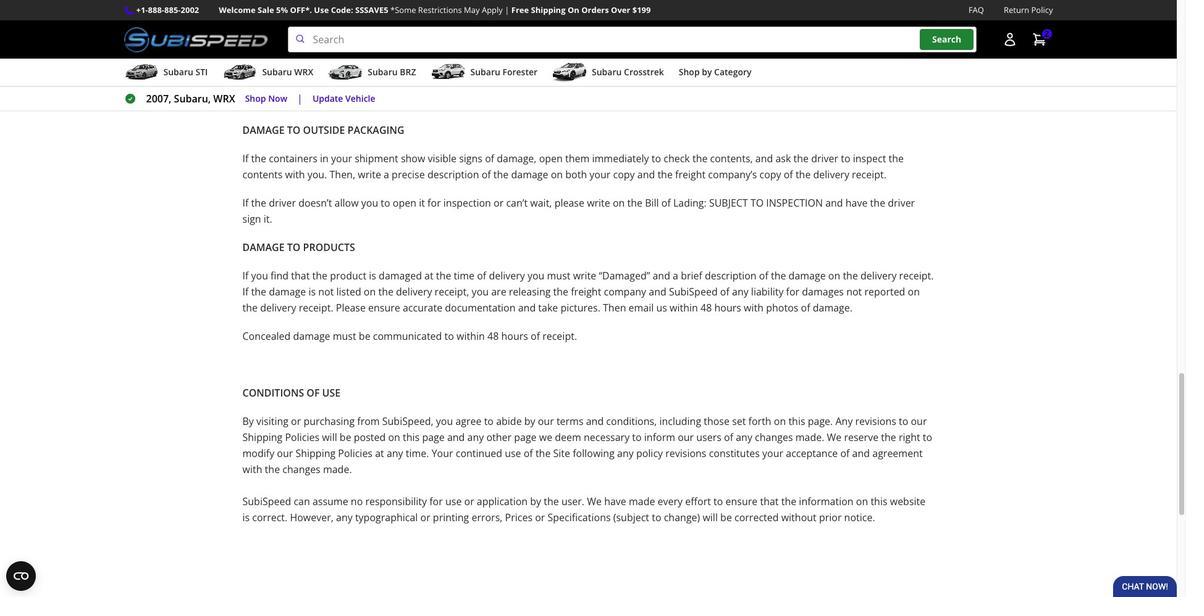 Task type: vqa. For each thing, say whether or not it's contained in the screenshot.
the welcome sale 5% off*. use code: sssave5 *some restrictions may apply | free shipping on orders over $199
no



Task type: describe. For each thing, give the bounding box(es) containing it.
1 vertical spatial hours
[[501, 330, 528, 344]]

reported
[[864, 285, 905, 299]]

write for if the driver doesn't allow you to open it for inspection or can't wait, please write on the bill of lading: subject to inspection and have the driver sign it. reminder if you sign for the package you are releasing liability.
[[626, 58, 650, 72]]

them
[[565, 152, 589, 166]]

subispeed inside subispeed can assume no responsibility for use or application by the user. we have made every effort to ensure that the information on this website is correct. however, any typographical or printing errors, prices or specifications (subject to change) will be corrected without prior notice.
[[242, 495, 291, 509]]

you inside "if the driver doesn't allow you to open it for inspection or can't wait, please write on the bill of lading: subject to inspection and have the driver sign it."
[[361, 197, 378, 210]]

this up time.
[[403, 431, 420, 445]]

2 copy from the left
[[759, 168, 781, 182]]

without
[[781, 512, 816, 525]]

on right damage(s)
[[576, 35, 589, 48]]

subaru,
[[174, 92, 211, 106]]

contents,
[[710, 152, 753, 166]]

that inside if you find that the product is damaged at the time of delivery you must write "damaged" and a brief description of the damage on the delivery receipt. if the damage is not listed on the delivery receipt, you are releasing the freight company and subispeed of any liability for damages not reported on the delivery receipt. please ensure accurate documentation and take pictures. then email us within 48 hours with photos of damage.
[[291, 269, 310, 283]]

*some
[[390, 4, 416, 15]]

delivery inside "if the containers in your shipment show visible signs of damage, open them immediately to check the contents, and ask the driver to inspect the contents with you. then, write a precise description of the damage on both your copy and the freight company's copy of the delivery receipt."
[[813, 168, 849, 182]]

allow for if the driver doesn't allow you to open it for inspection or can't wait, please write on the bill of lading: subject to inspection and have the driver sign it.
[[335, 197, 359, 210]]

time
[[454, 269, 474, 283]]

sale
[[258, 4, 274, 15]]

is right product
[[369, 269, 376, 283]]

to inside "if the driver doesn't allow you to open it for inspection or can't wait, please write on the bill of lading: subject to inspection and have the driver sign it."
[[750, 197, 764, 210]]

any left policy
[[617, 447, 634, 461]]

accurate
[[403, 302, 442, 315]]

damage to outside packaging
[[242, 124, 404, 137]]

on right reported
[[908, 285, 920, 299]]

subaru for subaru wrx
[[262, 66, 292, 78]]

1 horizontal spatial made.
[[795, 431, 824, 445]]

please for if the driver doesn't allow you to open it for inspection or can't wait, please write on the bill of lading: subject to inspection and have the driver sign it.
[[554, 197, 584, 210]]

if the driver doesn't allow you to open it for inspection or can't wait, please write on the bill of lading: subject to inspection and have the driver sign it.
[[242, 197, 915, 226]]

reserve
[[844, 431, 878, 445]]

subaru forester button
[[431, 61, 537, 86]]

subaru for subaru forester
[[470, 66, 500, 78]]

a inside "if the containers in your shipment show visible signs of damage, open them immediately to check the contents, and ask the driver to inspect the contents with you. then, write a precise description of the damage on both your copy and the freight company's copy of the delivery receipt."
[[384, 168, 389, 182]]

freight for write
[[571, 285, 601, 299]]

subaru crosstrek button
[[552, 61, 664, 86]]

assume
[[313, 495, 348, 509]]

damages
[[802, 285, 844, 299]]

on inside "if the containers in your shipment show visible signs of damage, open them immediately to check the contents, and ask the driver to inspect the contents with you. then, write a precise description of the damage on both your copy and the freight company's copy of the delivery receipt."
[[551, 168, 563, 182]]

of inside if the driver doesn't allow you to open it for inspection or can't wait, please write on the bill of lading: subject to inspection and have the driver sign it. reminder if you sign for the package you are releasing liability.
[[701, 58, 710, 72]]

your up then,
[[331, 152, 352, 166]]

user.
[[561, 495, 584, 509]]

purchasing
[[304, 415, 355, 429]]

liability.
[[596, 74, 631, 88]]

1 horizontal spatial changes
[[755, 431, 793, 445]]

if for if there is damage do not refuse the shipment. note the damage(s) on the paperwork and take pictures and email us.
[[262, 35, 268, 48]]

0 vertical spatial |
[[505, 4, 509, 15]]

return policy link
[[1004, 4, 1053, 17]]

+1-888-885-2002
[[136, 4, 199, 15]]

take inside if you find that the product is damaged at the time of delivery you must write "damaged" and a brief description of the damage on the delivery receipt. if the damage is not listed on the delivery receipt, you are releasing the freight company and subispeed of any liability for damages not reported on the delivery receipt. please ensure accurate documentation and take pictures. then email us within 48 hours with photos of damage.
[[538, 302, 558, 315]]

time.
[[406, 447, 429, 461]]

is right there
[[298, 35, 305, 48]]

a subaru wrx thumbnail image image
[[223, 63, 257, 82]]

restrictions
[[418, 4, 462, 15]]

company
[[604, 285, 646, 299]]

1 vertical spatial changes
[[282, 463, 320, 477]]

damaged
[[379, 269, 422, 283]]

can for you
[[302, 95, 318, 109]]

to up containers
[[287, 124, 300, 137]]

specifications
[[548, 512, 611, 525]]

ensure inside subispeed can assume no responsibility for use or application by the user. we have made every effort to ensure that the information on this website is correct. however, any typographical or printing errors, prices or specifications (subject to change) will be corrected without prior notice.
[[726, 495, 757, 509]]

you can use this link to track your shipment -
[[282, 95, 491, 109]]

our up right
[[911, 415, 927, 429]]

freight for check
[[675, 168, 706, 182]]

subaru for subaru brz
[[368, 66, 398, 78]]

we inside by visiting or purchasing from subispeed, you agree to abide by our terms and conditions, including those set forth on this page. any revisions to our shipping policies will be posted on this page and any other page we deem necessary to inform our users of any changes made. we reserve the right to modify our shipping policies at any time. your continued use of the site following any policy revisions constitutes your acceptance of and agreement with the changes made.
[[827, 431, 842, 445]]

subject for if the driver doesn't allow you to open it for inspection or can't wait, please write on the bill of lading: subject to inspection and have the driver sign it.
[[709, 197, 748, 210]]

1 page from the left
[[422, 431, 445, 445]]

visible
[[428, 152, 457, 166]]

by for conditions,
[[524, 415, 535, 429]]

signs
[[459, 152, 482, 166]]

refuse
[[385, 35, 415, 48]]

hours inside if you find that the product is damaged at the time of delivery you must write "damaged" and a brief description of the damage on the delivery receipt. if the damage is not listed on the delivery receipt, you are releasing the freight company and subispeed of any liability for damages not reported on the delivery receipt. please ensure accurate documentation and take pictures. then email us within 48 hours with photos of damage.
[[714, 302, 741, 315]]

shop for shop now
[[245, 93, 266, 104]]

inspection for if the driver doesn't allow you to open it for inspection or can't wait, please write on the bill of lading: subject to inspection and have the driver sign it. reminder if you sign for the package you are releasing liability.
[[806, 58, 862, 72]]

agree
[[456, 415, 482, 429]]

1 horizontal spatial be
[[359, 330, 370, 344]]

show
[[401, 152, 425, 166]]

continued
[[456, 447, 502, 461]]

a subaru sti thumbnail image image
[[124, 63, 158, 82]]

your right track on the top left
[[416, 95, 437, 109]]

subaru brz
[[368, 66, 416, 78]]

code:
[[331, 4, 353, 15]]

+1-888-885-2002 link
[[136, 4, 199, 17]]

forester
[[502, 66, 537, 78]]

welcome sale 5% off*. use code: sssave5
[[219, 4, 388, 15]]

users
[[696, 431, 721, 445]]

shop for shop by category
[[679, 66, 700, 78]]

subaru brz button
[[328, 61, 416, 86]]

it. for if the driver doesn't allow you to open it for inspection or can't wait, please write on the bill of lading: subject to inspection and have the driver sign it.
[[264, 213, 272, 226]]

containers
[[269, 152, 317, 166]]

open inside "if the containers in your shipment show visible signs of damage, open them immediately to check the contents, and ask the driver to inspect the contents with you. then, write a precise description of the damage on both your copy and the freight company's copy of the delivery receipt."
[[539, 152, 563, 166]]

our down including
[[678, 431, 694, 445]]

damage right concealed
[[293, 330, 330, 344]]

1 vertical spatial shipping
[[242, 431, 282, 445]]

or left printing
[[420, 512, 430, 525]]

those
[[704, 415, 730, 429]]

photos
[[766, 302, 798, 315]]

2 button
[[1026, 27, 1053, 52]]

for inside subispeed can assume no responsibility for use or application by the user. we have made every effort to ensure that the information on this website is correct. however, any typographical or printing errors, prices or specifications (subject to change) will be corrected without prior notice.
[[429, 495, 443, 509]]

and inside if the driver doesn't allow you to open it for inspection or can't wait, please write on the bill of lading: subject to inspection and have the driver sign it. reminder if you sign for the package you are releasing liability.
[[865, 58, 882, 72]]

on right listed
[[364, 285, 376, 299]]

0 vertical spatial email
[[764, 35, 789, 48]]

(subject
[[613, 512, 649, 525]]

subaru for subaru crosstrek
[[592, 66, 622, 78]]

both
[[565, 168, 587, 182]]

2 vertical spatial shipping
[[296, 447, 336, 461]]

to inside if the driver doesn't allow you to open it for inspection or can't wait, please write on the bill of lading: subject to inspection and have the driver sign it. reminder if you sign for the package you are releasing liability.
[[790, 58, 803, 72]]

damage left do
[[308, 35, 345, 48]]

bill for if the driver doesn't allow you to open it for inspection or can't wait, please write on the bill of lading: subject to inspection and have the driver sign it.
[[645, 197, 659, 210]]

allow for if the driver doesn't allow you to open it for inspection or can't wait, please write on the bill of lading: subject to inspection and have the driver sign it. reminder if you sign for the package you are releasing liability.
[[374, 58, 398, 72]]

our right modify
[[277, 447, 293, 461]]

your right "both"
[[590, 168, 611, 182]]

page.
[[808, 415, 833, 429]]

inspection for if the driver doesn't allow you to open it for inspection or can't wait, please write on the bill of lading: subject to inspection and have the driver sign it.
[[443, 197, 491, 210]]

please
[[336, 302, 366, 315]]

are inside if you find that the product is damaged at the time of delivery you must write "damaged" and a brief description of the damage on the delivery receipt. if the damage is not listed on the delivery receipt, you are releasing the freight company and subispeed of any liability for damages not reported on the delivery receipt. please ensure accurate documentation and take pictures. then email us within 48 hours with photos of damage.
[[491, 285, 506, 299]]

with inside if you find that the product is damaged at the time of delivery you must write "damaged" and a brief description of the damage on the delivery receipt. if the damage is not listed on the delivery receipt, you are releasing the freight company and subispeed of any liability for damages not reported on the delivery receipt. please ensure accurate documentation and take pictures. then email us within 48 hours with photos of damage.
[[744, 302, 764, 315]]

listed
[[336, 285, 361, 299]]

inspect
[[853, 152, 886, 166]]

if
[[392, 74, 397, 88]]

change)
[[664, 512, 700, 525]]

1 vertical spatial |
[[297, 92, 303, 106]]

damage.
[[813, 302, 852, 315]]

errors,
[[472, 512, 502, 525]]

update
[[312, 93, 343, 104]]

for inside "if the driver doesn't allow you to open it for inspection or can't wait, please write on the bill of lading: subject to inspection and have the driver sign it."
[[428, 197, 441, 210]]

package
[[474, 74, 512, 88]]

or inside "if the driver doesn't allow you to open it for inspection or can't wait, please write on the bill of lading: subject to inspection and have the driver sign it."
[[494, 197, 504, 210]]

any inside if you find that the product is damaged at the time of delivery you must write "damaged" and a brief description of the damage on the delivery receipt. if the damage is not listed on the delivery receipt, you are releasing the freight company and subispeed of any liability for damages not reported on the delivery receipt. please ensure accurate documentation and take pictures. then email us within 48 hours with photos of damage.
[[732, 285, 748, 299]]

2 page from the left
[[514, 431, 537, 445]]

damage inside "if the containers in your shipment show visible signs of damage, open them immediately to check the contents, and ask the driver to inspect the contents with you. then, write a precise description of the damage on both your copy and the freight company's copy of the delivery receipt."
[[511, 168, 548, 182]]

may
[[464, 4, 480, 15]]

use inside by visiting or purchasing from subispeed, you agree to abide by our terms and conditions, including those set forth on this page. any revisions to our shipping policies will be posted on this page and any other page we deem necessary to inform our users of any changes made. we reserve the right to modify our shipping policies at any time. your continued use of the site following any policy revisions constitutes your acceptance of and agreement with the changes made.
[[505, 447, 521, 461]]

button image
[[1002, 32, 1017, 47]]

must inside if you find that the product is damaged at the time of delivery you must write "damaged" and a brief description of the damage on the delivery receipt. if the damage is not listed on the delivery receipt, you are releasing the freight company and subispeed of any liability for damages not reported on the delivery receipt. please ensure accurate documentation and take pictures. then email us within 48 hours with photos of damage.
[[547, 269, 570, 283]]

to inside "if the driver doesn't allow you to open it for inspection or can't wait, please write on the bill of lading: subject to inspection and have the driver sign it."
[[381, 197, 390, 210]]

open widget image
[[6, 562, 36, 592]]

inspection for if the driver doesn't allow you to open it for inspection or can't wait, please write on the bill of lading: subject to inspection and have the driver sign it. reminder if you sign for the package you are releasing liability.
[[483, 58, 531, 72]]

can't for if the driver doesn't allow you to open it for inspection or can't wait, please write on the bill of lading: subject to inspection and have the driver sign it. reminder if you sign for the package you are releasing liability.
[[546, 58, 567, 72]]

1 horizontal spatial revisions
[[855, 415, 896, 429]]

1 vertical spatial revisions
[[665, 447, 706, 461]]

it for if the driver doesn't allow you to open it for inspection or can't wait, please write on the bill of lading: subject to inspection and have the driver sign it. reminder if you sign for the package you are releasing liability.
[[458, 58, 464, 72]]

driver inside "if the containers in your shipment show visible signs of damage, open them immediately to check the contents, and ask the driver to inspect the contents with you. then, write a precise description of the damage on both your copy and the freight company's copy of the delivery receipt."
[[811, 152, 838, 166]]

use
[[314, 4, 329, 15]]

welcome
[[219, 4, 256, 15]]

conditions of use
[[242, 387, 340, 400]]

if for if the driver doesn't allow you to open it for inspection or can't wait, please write on the bill of lading: subject to inspection and have the driver sign it.
[[242, 197, 249, 210]]

reminder
[[344, 74, 389, 88]]

1 horizontal spatial take
[[682, 35, 701, 48]]

description inside if you find that the product is damaged at the time of delivery you must write "damaged" and a brief description of the damage on the delivery receipt. if the damage is not listed on the delivery receipt, you are releasing the freight company and subispeed of any liability for damages not reported on the delivery receipt. please ensure accurate documentation and take pictures. then email us within 48 hours with photos of damage.
[[705, 269, 756, 283]]

precise
[[392, 168, 425, 182]]

if the containers in your shipment show visible signs of damage, open them immediately to check the contents, and ask the driver to inspect the contents with you. then, write a precise description of the damage on both your copy and the freight company's copy of the delivery receipt.
[[242, 152, 904, 182]]

0 horizontal spatial policies
[[285, 431, 319, 445]]

every
[[658, 495, 683, 509]]

damage for damage to products
[[242, 241, 285, 255]]

shop by category
[[679, 66, 751, 78]]

0 horizontal spatial 48
[[487, 330, 499, 344]]

damage up damages
[[789, 269, 826, 283]]

releasing inside if you find that the product is damaged at the time of delivery you must write "damaged" and a brief description of the damage on the delivery receipt. if the damage is not listed on the delivery receipt, you are releasing the freight company and subispeed of any liability for damages not reported on the delivery receipt. please ensure accurate documentation and take pictures. then email us within 48 hours with photos of damage.
[[509, 285, 551, 299]]

shipment inside "if the containers in your shipment show visible signs of damage, open them immediately to check the contents, and ask the driver to inspect the contents with you. then, write a precise description of the damage on both your copy and the freight company's copy of the delivery receipt."
[[355, 152, 398, 166]]

company's
[[708, 168, 757, 182]]

necessary
[[584, 431, 630, 445]]

receipt,
[[435, 285, 469, 299]]

modify
[[242, 447, 274, 461]]

on right forth
[[774, 415, 786, 429]]

on inside "if the driver doesn't allow you to open it for inspection or can't wait, please write on the bill of lading: subject to inspection and have the driver sign it."
[[613, 197, 625, 210]]

vehicle
[[345, 93, 375, 104]]

0 horizontal spatial must
[[333, 330, 356, 344]]

made
[[629, 495, 655, 509]]

you
[[282, 95, 300, 109]]

be inside subispeed can assume no responsibility for use or application by the user. we have made every effort to ensure that the information on this website is correct. however, any typographical or printing errors, prices or specifications (subject to change) will be corrected without prior notice.
[[720, 512, 732, 525]]

will inside by visiting or purchasing from subispeed, you agree to abide by our terms and conditions, including those set forth on this page. any revisions to our shipping policies will be posted on this page and any other page we deem necessary to inform our users of any changes made. we reserve the right to modify our shipping policies at any time. your continued use of the site following any policy revisions constitutes your acceptance of and agreement with the changes made.
[[322, 431, 337, 445]]

2007, subaru, wrx
[[146, 92, 235, 106]]

concealed damage must be communicated to within 48 hours of receipt.
[[242, 330, 582, 344]]

open for if the driver doesn't allow you to open it for inspection or can't wait, please write on the bill of lading: subject to inspection and have the driver sign it.
[[393, 197, 416, 210]]

2 not from the left
[[846, 285, 862, 299]]

lading: for if the driver doesn't allow you to open it for inspection or can't wait, please write on the bill of lading: subject to inspection and have the driver sign it. reminder if you sign for the package you are releasing liability.
[[713, 58, 746, 72]]

to inside if the driver doesn't allow you to open it for inspection or can't wait, please write on the bill of lading: subject to inspection and have the driver sign it. reminder if you sign for the package you are releasing liability.
[[420, 58, 430, 72]]

1 copy from the left
[[613, 168, 635, 182]]

damage,
[[497, 152, 536, 166]]

then
[[603, 302, 626, 315]]

1 vertical spatial made.
[[323, 463, 352, 477]]

doesn't for if the driver doesn't allow you to open it for inspection or can't wait, please write on the bill of lading: subject to inspection and have the driver sign it.
[[298, 197, 332, 210]]

bill for if the driver doesn't allow you to open it for inspection or can't wait, please write on the bill of lading: subject to inspection and have the driver sign it. reminder if you sign for the package you are releasing liability.
[[685, 58, 698, 72]]

if the driver doesn't allow you to open it for inspection or can't wait, please write on the bill of lading: subject to inspection and have the driver sign it. reminder if you sign for the package you are releasing liability.
[[282, 58, 925, 88]]

pictures
[[704, 35, 741, 48]]

any up continued
[[467, 431, 484, 445]]

for right brz
[[441, 74, 454, 88]]

2 horizontal spatial sign
[[420, 74, 438, 88]]

receipt. down pictures.
[[542, 330, 577, 344]]

on
[[568, 4, 579, 15]]

or inside if the driver doesn't allow you to open it for inspection or can't wait, please write on the bill of lading: subject to inspection and have the driver sign it. reminder if you sign for the package you are releasing liability.
[[533, 58, 543, 72]]

you.
[[307, 168, 327, 182]]

pictures.
[[561, 302, 600, 315]]



Task type: locate. For each thing, give the bounding box(es) containing it.
have inside if the driver doesn't allow you to open it for inspection or can't wait, please write on the bill of lading: subject to inspection and have the driver sign it. reminder if you sign for the package you are releasing liability.
[[885, 58, 907, 72]]

releasing inside if the driver doesn't allow you to open it for inspection or can't wait, please write on the bill of lading: subject to inspection and have the driver sign it. reminder if you sign for the package you are releasing liability.
[[552, 74, 594, 88]]

liability
[[751, 285, 784, 299]]

by up prices
[[530, 495, 541, 509]]

1 vertical spatial wrx
[[213, 92, 235, 106]]

ensure inside if you find that the product is damaged at the time of delivery you must write "damaged" and a brief description of the damage on the delivery receipt. if the damage is not listed on the delivery receipt, you are releasing the freight company and subispeed of any liability for damages not reported on the delivery receipt. please ensure accurate documentation and take pictures. then email us within 48 hours with photos of damage.
[[368, 302, 400, 315]]

it. inside "if the driver doesn't allow you to open it for inspection or can't wait, please write on the bill of lading: subject to inspection and have the driver sign it."
[[264, 213, 272, 226]]

responsibility
[[365, 495, 427, 509]]

wrx
[[294, 66, 313, 78], [213, 92, 235, 106]]

at right damaged on the left top
[[424, 269, 433, 283]]

by inside dropdown button
[[702, 66, 712, 78]]

your down forth
[[762, 447, 783, 461]]

now
[[268, 93, 287, 104]]

if inside "if the driver doesn't allow you to open it for inspection or can't wait, please write on the bill of lading: subject to inspection and have the driver sign it."
[[242, 197, 249, 210]]

$199
[[632, 4, 651, 15]]

0 vertical spatial please
[[594, 58, 624, 72]]

1 subaru from the left
[[163, 66, 193, 78]]

wait, for if the driver doesn't allow you to open it for inspection or can't wait, please write on the bill of lading: subject to inspection and have the driver sign it. reminder if you sign for the package you are releasing liability.
[[570, 58, 591, 72]]

damage down damage,
[[511, 168, 548, 182]]

can for subispeed
[[294, 495, 310, 509]]

1 vertical spatial be
[[340, 431, 351, 445]]

sign up update
[[312, 74, 330, 88]]

0 vertical spatial bill
[[685, 58, 698, 72]]

acceptance
[[786, 447, 838, 461]]

if there is damage do not refuse the shipment. note the damage(s) on the paperwork and take pictures and email us.
[[262, 35, 805, 48]]

please for if the driver doesn't allow you to open it for inspection or can't wait, please write on the bill of lading: subject to inspection and have the driver sign it. reminder if you sign for the package you are releasing liability.
[[594, 58, 624, 72]]

1 horizontal spatial open
[[432, 58, 456, 72]]

by inside by visiting or purchasing from subispeed, you agree to abide by our terms and conditions, including those set forth on this page. any revisions to our shipping policies will be posted on this page and any other page we deem necessary to inform our users of any changes made. we reserve the right to modify our shipping policies at any time. your continued use of the site following any policy revisions constitutes your acceptance of and agreement with the changes made.
[[524, 415, 535, 429]]

0 vertical spatial allow
[[374, 58, 398, 72]]

or right prices
[[535, 512, 545, 525]]

by inside subispeed can assume no responsibility for use or application by the user. we have made every effort to ensure that the information on this website is correct. however, any typographical or printing errors, prices or specifications (subject to change) will be corrected without prior notice.
[[530, 495, 541, 509]]

0 horizontal spatial shipment
[[355, 152, 398, 166]]

sign down contents
[[242, 213, 261, 226]]

posted
[[354, 431, 386, 445]]

*some restrictions may apply | free shipping on orders over $199
[[390, 4, 651, 15]]

abide
[[496, 415, 522, 429]]

1 horizontal spatial lading:
[[713, 58, 746, 72]]

0 vertical spatial can't
[[546, 58, 567, 72]]

releasing left liability.
[[552, 74, 594, 88]]

this left page.
[[788, 415, 805, 429]]

on inside subispeed can assume no responsibility for use or application by the user. we have made every effort to ensure that the information on this website is correct. however, any typographical or printing errors, prices or specifications (subject to change) will be corrected without prior notice.
[[856, 495, 868, 509]]

and inside "if the driver doesn't allow you to open it for inspection or can't wait, please write on the bill of lading: subject to inspection and have the driver sign it."
[[825, 197, 843, 210]]

products
[[303, 241, 355, 255]]

shop left category
[[679, 66, 700, 78]]

0 horizontal spatial |
[[297, 92, 303, 106]]

application
[[477, 495, 528, 509]]

open inside "if the driver doesn't allow you to open it for inspection or can't wait, please write on the bill of lading: subject to inspection and have the driver sign it."
[[393, 197, 416, 210]]

please inside "if the driver doesn't allow you to open it for inspection or can't wait, please write on the bill of lading: subject to inspection and have the driver sign it."
[[554, 197, 584, 210]]

please up liability.
[[594, 58, 624, 72]]

sign inside "if the driver doesn't allow you to open it for inspection or can't wait, please write on the bill of lading: subject to inspection and have the driver sign it."
[[242, 213, 261, 226]]

1 horizontal spatial have
[[846, 197, 868, 210]]

subject inside "if the driver doesn't allow you to open it for inspection or can't wait, please write on the bill of lading: subject to inspection and have the driver sign it."
[[709, 197, 748, 210]]

shipping up modify
[[242, 431, 282, 445]]

or inside by visiting or purchasing from subispeed, you agree to abide by our terms and conditions, including those set forth on this page. any revisions to our shipping policies will be posted on this page and any other page we deem necessary to inform our users of any changes made. we reserve the right to modify our shipping policies at any time. your continued use of the site following any policy revisions constitutes your acceptance of and agreement with the changes made.
[[291, 415, 301, 429]]

our up we
[[538, 415, 554, 429]]

0 vertical spatial a
[[384, 168, 389, 182]]

doesn't down you.
[[298, 197, 332, 210]]

or down the if there is damage do not refuse the shipment. note the damage(s) on the paperwork and take pictures and email us.
[[533, 58, 543, 72]]

1 horizontal spatial shop
[[679, 66, 700, 78]]

subaru for subaru sti
[[163, 66, 193, 78]]

1 horizontal spatial shipment
[[439, 95, 483, 109]]

at inside if you find that the product is damaged at the time of delivery you must write "damaged" and a brief description of the damage on the delivery receipt. if the damage is not listed on the delivery receipt, you are releasing the freight company and subispeed of any liability for damages not reported on the delivery receipt. please ensure accurate documentation and take pictures. then email us within 48 hours with photos of damage.
[[424, 269, 433, 283]]

receipt. up reported
[[899, 269, 934, 283]]

please down "both"
[[554, 197, 584, 210]]

1 horizontal spatial bill
[[685, 58, 698, 72]]

open for if the driver doesn't allow you to open it for inspection or can't wait, please write on the bill of lading: subject to inspection and have the driver sign it. reminder if you sign for the package you are releasing liability.
[[432, 58, 456, 72]]

0 vertical spatial subispeed
[[669, 285, 718, 299]]

to down us.
[[790, 58, 803, 72]]

by
[[702, 66, 712, 78], [524, 415, 535, 429], [530, 495, 541, 509]]

apply
[[482, 4, 503, 15]]

you
[[401, 58, 418, 72], [400, 74, 417, 88], [515, 74, 532, 88], [361, 197, 378, 210], [251, 269, 268, 283], [527, 269, 544, 283], [472, 285, 489, 299], [436, 415, 453, 429]]

a left brief at the right top of page
[[673, 269, 678, 283]]

0 vertical spatial take
[[682, 35, 701, 48]]

description
[[427, 168, 479, 182], [705, 269, 756, 283]]

allow up if
[[374, 58, 398, 72]]

1 vertical spatial doesn't
[[298, 197, 332, 210]]

subispeed inside if you find that the product is damaged at the time of delivery you must write "damaged" and a brief description of the damage on the delivery receipt. if the damage is not listed on the delivery receipt, you are releasing the freight company and subispeed of any liability for damages not reported on the delivery receipt. please ensure accurate documentation and take pictures. then email us within 48 hours with photos of damage.
[[669, 285, 718, 299]]

with inside by visiting or purchasing from subispeed, you agree to abide by our terms and conditions, including those set forth on this page. any revisions to our shipping policies will be posted on this page and any other page we deem necessary to inform our users of any changes made. we reserve the right to modify our shipping policies at any time. your continued use of the site following any policy revisions constitutes your acceptance of and agreement with the changes made.
[[242, 463, 262, 477]]

wait, inside "if the driver doesn't allow you to open it for inspection or can't wait, please write on the bill of lading: subject to inspection and have the driver sign it."
[[530, 197, 552, 210]]

a subaru forester thumbnail image image
[[431, 63, 465, 82]]

do
[[348, 35, 360, 48]]

0 horizontal spatial allow
[[335, 197, 359, 210]]

1 horizontal spatial policies
[[338, 447, 372, 461]]

are
[[534, 74, 549, 88], [491, 285, 506, 299]]

bill inside if the driver doesn't allow you to open it for inspection or can't wait, please write on the bill of lading: subject to inspection and have the driver sign it. reminder if you sign for the package you are releasing liability.
[[685, 58, 698, 72]]

information
[[799, 495, 853, 509]]

1 horizontal spatial wait,
[[570, 58, 591, 72]]

use inside subispeed can assume no responsibility for use or application by the user. we have made every effort to ensure that the information on this website is correct. however, any typographical or printing errors, prices or specifications (subject to change) will be corrected without prior notice.
[[445, 495, 462, 509]]

notice.
[[844, 512, 875, 525]]

inspection inside if the driver doesn't allow you to open it for inspection or can't wait, please write on the bill of lading: subject to inspection and have the driver sign it. reminder if you sign for the package you are releasing liability.
[[483, 58, 531, 72]]

can inside subispeed can assume no responsibility for use or application by the user. we have made every effort to ensure that the information on this website is correct. however, any typographical or printing errors, prices or specifications (subject to change) will be corrected without prior notice.
[[294, 495, 310, 509]]

we inside subispeed can assume no responsibility for use or application by the user. we have made every effort to ensure that the information on this website is correct. however, any typographical or printing errors, prices or specifications (subject to change) will be corrected without prior notice.
[[587, 495, 602, 509]]

not up the damage.
[[846, 285, 862, 299]]

1 vertical spatial email
[[629, 302, 654, 315]]

0 vertical spatial at
[[424, 269, 433, 283]]

website
[[890, 495, 925, 509]]

1 horizontal spatial it
[[458, 58, 464, 72]]

on
[[576, 35, 589, 48], [652, 58, 664, 72], [551, 168, 563, 182], [613, 197, 625, 210], [828, 269, 840, 283], [364, 285, 376, 299], [908, 285, 920, 299], [774, 415, 786, 429], [388, 431, 400, 445], [856, 495, 868, 509]]

have for if the driver doesn't allow you to open it for inspection or can't wait, please write on the bill of lading: subject to inspection and have the driver sign it. reminder if you sign for the package you are releasing liability.
[[885, 58, 907, 72]]

0 horizontal spatial page
[[422, 431, 445, 445]]

it. up update vehicle
[[333, 74, 341, 88]]

receipt. left please
[[299, 302, 333, 315]]

0 horizontal spatial can't
[[506, 197, 528, 210]]

ensure right please
[[368, 302, 400, 315]]

please inside if the driver doesn't allow you to open it for inspection or can't wait, please write on the bill of lading: subject to inspection and have the driver sign it. reminder if you sign for the package you are releasing liability.
[[594, 58, 624, 72]]

1 vertical spatial it.
[[264, 213, 272, 226]]

receipt. inside "if the containers in your shipment show visible signs of damage, open them immediately to check the contents, and ask the driver to inspect the contents with you. then, write a precise description of the damage on both your copy and the freight company's copy of the delivery receipt."
[[852, 168, 886, 182]]

we down any
[[827, 431, 842, 445]]

it inside if the driver doesn't allow you to open it for inspection or can't wait, please write on the bill of lading: subject to inspection and have the driver sign it. reminder if you sign for the package you are releasing liability.
[[458, 58, 464, 72]]

if for if the containers in your shipment show visible signs of damage, open them immediately to check the contents, and ask the driver to inspect the contents with you. then, write a precise description of the damage on both your copy and the freight company's copy of the delivery receipt.
[[242, 152, 249, 166]]

description down visible
[[427, 168, 479, 182]]

product
[[330, 269, 366, 283]]

for up package
[[467, 58, 480, 72]]

5%
[[276, 4, 288, 15]]

any down no
[[336, 512, 353, 525]]

to up find
[[287, 241, 300, 255]]

0 vertical spatial use
[[321, 95, 337, 109]]

faq
[[969, 4, 984, 15]]

write up pictures.
[[573, 269, 596, 283]]

2
[[1044, 28, 1049, 40]]

on inside if the driver doesn't allow you to open it for inspection or can't wait, please write on the bill of lading: subject to inspection and have the driver sign it. reminder if you sign for the package you are releasing liability.
[[652, 58, 664, 72]]

1 vertical spatial ensure
[[726, 495, 757, 509]]

it. for if the driver doesn't allow you to open it for inspection or can't wait, please write on the bill of lading: subject to inspection and have the driver sign it. reminder if you sign for the package you are releasing liability.
[[333, 74, 341, 88]]

it down precise
[[419, 197, 425, 210]]

can up however,
[[294, 495, 310, 509]]

0 horizontal spatial sign
[[242, 213, 261, 226]]

1 horizontal spatial subject
[[749, 58, 787, 72]]

are up the documentation
[[491, 285, 506, 299]]

1 vertical spatial damage
[[242, 241, 285, 255]]

0 horizontal spatial copy
[[613, 168, 635, 182]]

changes down forth
[[755, 431, 793, 445]]

that up corrected
[[760, 495, 779, 509]]

search
[[932, 34, 961, 45]]

corrected
[[734, 512, 779, 525]]

can't for if the driver doesn't allow you to open it for inspection or can't wait, please write on the bill of lading: subject to inspection and have the driver sign it.
[[506, 197, 528, 210]]

1 vertical spatial take
[[538, 302, 558, 315]]

+1-
[[136, 4, 148, 15]]

revisions down users
[[665, 447, 706, 461]]

0 horizontal spatial with
[[242, 463, 262, 477]]

bill down the immediately
[[645, 197, 659, 210]]

if left find
[[242, 269, 249, 283]]

any
[[835, 415, 853, 429]]

a subaru brz thumbnail image image
[[328, 63, 363, 82]]

have
[[885, 58, 907, 72], [846, 197, 868, 210], [604, 495, 626, 509]]

if inside "if the containers in your shipment show visible signs of damage, open them immediately to check the contents, and ask the driver to inspect the contents with you. then, write a precise description of the damage on both your copy and the freight company's copy of the delivery receipt."
[[242, 152, 249, 166]]

search input field
[[288, 27, 976, 53]]

category
[[714, 66, 751, 78]]

conditions,
[[606, 415, 657, 429]]

your inside by visiting or purchasing from subispeed, you agree to abide by our terms and conditions, including those set forth on this page. any revisions to our shipping policies will be posted on this page and any other page we deem necessary to inform our users of any changes made. we reserve the right to modify our shipping policies at any time. your continued use of the site following any policy revisions constitutes your acceptance of and agreement with the changes made.
[[762, 447, 783, 461]]

doesn't inside if the driver doesn't allow you to open it for inspection or can't wait, please write on the bill of lading: subject to inspection and have the driver sign it. reminder if you sign for the package you are releasing liability.
[[338, 58, 372, 72]]

subaru left "crosstrek"
[[592, 66, 622, 78]]

1 vertical spatial subispeed
[[242, 495, 291, 509]]

packaging
[[348, 124, 404, 137]]

2 vertical spatial by
[[530, 495, 541, 509]]

2 vertical spatial use
[[445, 495, 462, 509]]

damage to products
[[242, 241, 355, 255]]

check
[[664, 152, 690, 166]]

wrx down a subaru wrx thumbnail image
[[213, 92, 235, 106]]

have inside subispeed can assume no responsibility for use or application by the user. we have made every effort to ensure that the information on this website is correct. however, any typographical or printing errors, prices or specifications (subject to change) will be corrected without prior notice.
[[604, 495, 626, 509]]

-
[[485, 95, 488, 109]]

2 horizontal spatial use
[[505, 447, 521, 461]]

if up concealed
[[242, 285, 249, 299]]

2 horizontal spatial shipping
[[531, 4, 566, 15]]

use
[[322, 387, 340, 400]]

1 horizontal spatial with
[[285, 168, 305, 182]]

0 horizontal spatial lading:
[[673, 197, 707, 210]]

it inside "if the driver doesn't allow you to open it for inspection or can't wait, please write on the bill of lading: subject to inspection and have the driver sign it."
[[419, 197, 425, 210]]

will inside subispeed can assume no responsibility for use or application by the user. we have made every effort to ensure that the information on this website is correct. however, any typographical or printing errors, prices or specifications (subject to change) will be corrected without prior notice.
[[703, 512, 718, 525]]

be down the purchasing
[[340, 431, 351, 445]]

can right you at the left of page
[[302, 95, 318, 109]]

is inside subispeed can assume no responsibility for use or application by the user. we have made every effort to ensure that the information on this website is correct. however, any typographical or printing errors, prices or specifications (subject to change) will be corrected without prior notice.
[[242, 512, 250, 525]]

receipt.
[[852, 168, 886, 182], [899, 269, 934, 283], [299, 302, 333, 315], [542, 330, 577, 344]]

use
[[321, 95, 337, 109], [505, 447, 521, 461], [445, 495, 462, 509]]

a subaru crosstrek thumbnail image image
[[552, 63, 587, 82]]

however,
[[290, 512, 333, 525]]

0 horizontal spatial ensure
[[368, 302, 400, 315]]

1 vertical spatial description
[[705, 269, 756, 283]]

48
[[701, 302, 712, 315], [487, 330, 499, 344]]

1 vertical spatial releasing
[[509, 285, 551, 299]]

0 vertical spatial can
[[302, 95, 318, 109]]

1 vertical spatial at
[[375, 447, 384, 461]]

inspection up package
[[483, 58, 531, 72]]

on up damages
[[828, 269, 840, 283]]

0 horizontal spatial a
[[384, 168, 389, 182]]

write down paperwork
[[626, 58, 650, 72]]

ensure
[[368, 302, 400, 315], [726, 495, 757, 509]]

2 vertical spatial with
[[242, 463, 262, 477]]

write inside if the driver doesn't allow you to open it for inspection or can't wait, please write on the bill of lading: subject to inspection and have the driver sign it. reminder if you sign for the package you are releasing liability.
[[626, 58, 650, 72]]

damage for damage to outside packaging
[[242, 124, 285, 137]]

wait, inside if the driver doesn't allow you to open it for inspection or can't wait, please write on the bill of lading: subject to inspection and have the driver sign it. reminder if you sign for the package you are releasing liability.
[[570, 58, 591, 72]]

copy
[[613, 168, 635, 182], [759, 168, 781, 182]]

0 horizontal spatial made.
[[323, 463, 352, 477]]

48 right within
[[487, 330, 499, 344]]

subispeed down brief at the right top of page
[[669, 285, 718, 299]]

update vehicle button
[[312, 92, 375, 106]]

if inside if the driver doesn't allow you to open it for inspection or can't wait, please write on the bill of lading: subject to inspection and have the driver sign it. reminder if you sign for the package you are releasing liability.
[[282, 58, 288, 72]]

take left pictures
[[682, 35, 701, 48]]

inspection
[[806, 58, 862, 72], [766, 197, 823, 210]]

subject for if the driver doesn't allow you to open it for inspection or can't wait, please write on the bill of lading: subject to inspection and have the driver sign it. reminder if you sign for the package you are releasing liability.
[[749, 58, 787, 72]]

0 vertical spatial have
[[885, 58, 907, 72]]

1 vertical spatial 48
[[487, 330, 499, 344]]

| right now
[[297, 92, 303, 106]]

doesn't inside "if the driver doesn't allow you to open it for inspection or can't wait, please write on the bill of lading: subject to inspection and have the driver sign it."
[[298, 197, 332, 210]]

0 vertical spatial freight
[[675, 168, 706, 182]]

any down set
[[736, 431, 752, 445]]

can't inside if the driver doesn't allow you to open it for inspection or can't wait, please write on the bill of lading: subject to inspection and have the driver sign it. reminder if you sign for the package you are releasing liability.
[[546, 58, 567, 72]]

0 horizontal spatial that
[[291, 269, 310, 283]]

1 horizontal spatial copy
[[759, 168, 781, 182]]

that inside subispeed can assume no responsibility for use or application by the user. we have made every effort to ensure that the information on this website is correct. however, any typographical or printing errors, prices or specifications (subject to change) will be corrected without prior notice.
[[760, 495, 779, 509]]

at down posted
[[375, 447, 384, 461]]

0 vertical spatial wait,
[[570, 58, 591, 72]]

0 horizontal spatial doesn't
[[298, 197, 332, 210]]

any left time.
[[387, 447, 403, 461]]

0 vertical spatial will
[[322, 431, 337, 445]]

48 inside if you find that the product is damaged at the time of delivery you must write "damaged" and a brief description of the damage on the delivery receipt. if the damage is not listed on the delivery receipt, you are releasing the freight company and subispeed of any liability for damages not reported on the delivery receipt. please ensure accurate documentation and take pictures. then email us within 48 hours with photos of damage.
[[701, 302, 712, 315]]

1 horizontal spatial we
[[827, 431, 842, 445]]

open left them
[[539, 152, 563, 166]]

with down modify
[[242, 463, 262, 477]]

a left precise
[[384, 168, 389, 182]]

1 vertical spatial wait,
[[530, 197, 552, 210]]

by right abide
[[524, 415, 535, 429]]

0 horizontal spatial subispeed
[[242, 495, 291, 509]]

1 vertical spatial open
[[539, 152, 563, 166]]

1 horizontal spatial are
[[534, 74, 549, 88]]

allow inside "if the driver doesn't allow you to open it for inspection or can't wait, please write on the bill of lading: subject to inspection and have the driver sign it."
[[335, 197, 359, 210]]

1 vertical spatial a
[[673, 269, 678, 283]]

lading: for if the driver doesn't allow you to open it for inspection or can't wait, please write on the bill of lading: subject to inspection and have the driver sign it.
[[673, 197, 707, 210]]

shipping left on
[[531, 4, 566, 15]]

1 horizontal spatial at
[[424, 269, 433, 283]]

sti
[[195, 66, 208, 78]]

2 subaru from the left
[[262, 66, 292, 78]]

prices
[[505, 512, 533, 525]]

sign for if the driver doesn't allow you to open it for inspection or can't wait, please write on the bill of lading: subject to inspection and have the driver sign it. reminder if you sign for the package you are releasing liability.
[[312, 74, 330, 88]]

for inside if you find that the product is damaged at the time of delivery you must write "damaged" and a brief description of the damage on the delivery receipt. if the damage is not listed on the delivery receipt, you are releasing the freight company and subispeed of any liability for damages not reported on the delivery receipt. please ensure accurate documentation and take pictures. then email us within 48 hours with photos of damage.
[[786, 285, 799, 299]]

inspection for if the driver doesn't allow you to open it for inspection or can't wait, please write on the bill of lading: subject to inspection and have the driver sign it.
[[766, 197, 823, 210]]

1 horizontal spatial description
[[705, 269, 756, 283]]

1 horizontal spatial freight
[[675, 168, 706, 182]]

bill inside "if the driver doesn't allow you to open it for inspection or can't wait, please write on the bill of lading: subject to inspection and have the driver sign it."
[[645, 197, 659, 210]]

wait, down damage(s)
[[570, 58, 591, 72]]

0 vertical spatial description
[[427, 168, 479, 182]]

subispeed logo image
[[124, 27, 268, 53]]

write inside "if the driver doesn't allow you to open it for inspection or can't wait, please write on the bill of lading: subject to inspection and have the driver sign it."
[[587, 197, 610, 210]]

it for if the driver doesn't allow you to open it for inspection or can't wait, please write on the bill of lading: subject to inspection and have the driver sign it.
[[419, 197, 425, 210]]

page
[[422, 431, 445, 445], [514, 431, 537, 445]]

5 subaru from the left
[[592, 66, 622, 78]]

freight inside if you find that the product is damaged at the time of delivery you must write "damaged" and a brief description of the damage on the delivery receipt. if the damage is not listed on the delivery receipt, you are releasing the freight company and subispeed of any liability for damages not reported on the delivery receipt. please ensure accurate documentation and take pictures. then email us within 48 hours with photos of damage.
[[571, 285, 601, 299]]

1 vertical spatial inspection
[[443, 197, 491, 210]]

1 horizontal spatial hours
[[714, 302, 741, 315]]

for up printing
[[429, 495, 443, 509]]

driver
[[308, 58, 335, 72], [282, 74, 309, 88], [811, 152, 838, 166], [269, 197, 296, 210], [888, 197, 915, 210]]

4 subaru from the left
[[470, 66, 500, 78]]

any inside subispeed can assume no responsibility for use or application by the user. we have made every effort to ensure that the information on this website is correct. however, any typographical or printing errors, prices or specifications (subject to change) will be corrected without prior notice.
[[336, 512, 353, 525]]

brz
[[400, 66, 416, 78]]

that right find
[[291, 269, 310, 283]]

search button
[[920, 29, 974, 50]]

1 not from the left
[[318, 285, 334, 299]]

can't
[[546, 58, 567, 72], [506, 197, 528, 210]]

changes up assume
[[282, 463, 320, 477]]

write for if you find that the product is damaged at the time of delivery you must write "damaged" and a brief description of the damage on the delivery receipt. if the damage is not listed on the delivery receipt, you are releasing the freight company and subispeed of any liability for damages not reported on the delivery receipt. please ensure accurate documentation and take pictures. then email us within 48 hours with photos of damage.
[[573, 269, 596, 283]]

"damaged"
[[599, 269, 650, 283]]

have for if the driver doesn't allow you to open it for inspection or can't wait, please write on the bill of lading: subject to inspection and have the driver sign it.
[[846, 197, 868, 210]]

a inside if you find that the product is damaged at the time of delivery you must write "damaged" and a brief description of the damage on the delivery receipt. if the damage is not listed on the delivery receipt, you are releasing the freight company and subispeed of any liability for damages not reported on the delivery receipt. please ensure accurate documentation and take pictures. then email us within 48 hours with photos of damage.
[[673, 269, 678, 283]]

are inside if the driver doesn't allow you to open it for inspection or can't wait, please write on the bill of lading: subject to inspection and have the driver sign it. reminder if you sign for the package you are releasing liability.
[[534, 74, 549, 88]]

by for have
[[530, 495, 541, 509]]

revisions up 'reserve'
[[855, 415, 896, 429]]

write for if the driver doesn't allow you to open it for inspection or can't wait, please write on the bill of lading: subject to inspection and have the driver sign it.
[[587, 197, 610, 210]]

1 vertical spatial we
[[587, 495, 602, 509]]

wait, for if the driver doesn't allow you to open it for inspection or can't wait, please write on the bill of lading: subject to inspection and have the driver sign it.
[[530, 197, 552, 210]]

2 damage from the top
[[242, 241, 285, 255]]

description inside "if the containers in your shipment show visible signs of damage, open them immediately to check the contents, and ask the driver to inspect the contents with you. then, write a precise description of the damage on both your copy and the freight company's copy of the delivery receipt."
[[427, 168, 479, 182]]

1 vertical spatial can
[[294, 495, 310, 509]]

0 horizontal spatial open
[[393, 197, 416, 210]]

0 horizontal spatial use
[[321, 95, 337, 109]]

lading: inside if the driver doesn't allow you to open it for inspection or can't wait, please write on the bill of lading: subject to inspection and have the driver sign it. reminder if you sign for the package you are releasing liability.
[[713, 58, 746, 72]]

freight inside "if the containers in your shipment show visible signs of damage, open them immediately to check the contents, and ask the driver to inspect the contents with you. then, write a precise description of the damage on both your copy and the freight company's copy of the delivery receipt."
[[675, 168, 706, 182]]

0 vertical spatial that
[[291, 269, 310, 283]]

inspection inside "if the driver doesn't allow you to open it for inspection or can't wait, please write on the bill of lading: subject to inspection and have the driver sign it."
[[766, 197, 823, 210]]

doesn't up reminder
[[338, 58, 372, 72]]

0 vertical spatial revisions
[[855, 415, 896, 429]]

releasing up the documentation
[[509, 285, 551, 299]]

0 vertical spatial be
[[359, 330, 370, 344]]

doesn't for if the driver doesn't allow you to open it for inspection or can't wait, please write on the bill of lading: subject to inspection and have the driver sign it. reminder if you sign for the package you are releasing liability.
[[338, 58, 372, 72]]

following
[[573, 447, 615, 461]]

terms
[[556, 415, 583, 429]]

|
[[505, 4, 509, 15], [297, 92, 303, 106]]

3 subaru from the left
[[368, 66, 398, 78]]

copy down ask
[[759, 168, 781, 182]]

hours right within
[[501, 330, 528, 344]]

sign for if the driver doesn't allow you to open it for inspection or can't wait, please write on the bill of lading: subject to inspection and have the driver sign it.
[[242, 213, 261, 226]]

email inside if you find that the product is damaged at the time of delivery you must write "damaged" and a brief description of the damage on the delivery receipt. if the damage is not listed on the delivery receipt, you are releasing the freight company and subispeed of any liability for damages not reported on the delivery receipt. please ensure accurate documentation and take pictures. then email us within 48 hours with photos of damage.
[[629, 302, 654, 315]]

you inside by visiting or purchasing from subispeed, you agree to abide by our terms and conditions, including those set forth on this page. any revisions to our shipping policies will be posted on this page and any other page we deem necessary to inform our users of any changes made. we reserve the right to modify our shipping policies at any time. your continued use of the site following any policy revisions constitutes your acceptance of and agreement with the changes made.
[[436, 415, 453, 429]]

us within
[[656, 302, 698, 315]]

that
[[291, 269, 310, 283], [760, 495, 779, 509]]

deem
[[555, 431, 581, 445]]

ensure up corrected
[[726, 495, 757, 509]]

if for if the driver doesn't allow you to open it for inspection or can't wait, please write on the bill of lading: subject to inspection and have the driver sign it. reminder if you sign for the package you are releasing liability.
[[282, 58, 288, 72]]

it down the "shipment."
[[458, 58, 464, 72]]

0 horizontal spatial we
[[587, 495, 602, 509]]

1 vertical spatial inspection
[[766, 197, 823, 210]]

if for if you find that the product is damaged at the time of delivery you must write "damaged" and a brief description of the damage on the delivery receipt. if the damage is not listed on the delivery receipt, you are releasing the freight company and subispeed of any liability for damages not reported on the delivery receipt. please ensure accurate documentation and take pictures. then email us within 48 hours with photos of damage.
[[242, 269, 249, 283]]

set
[[732, 415, 746, 429]]

0 horizontal spatial shipping
[[242, 431, 282, 445]]

0 horizontal spatial email
[[629, 302, 654, 315]]

made. up assume
[[323, 463, 352, 477]]

0 vertical spatial ensure
[[368, 302, 400, 315]]

write inside "if the containers in your shipment show visible signs of damage, open them immediately to check the contents, and ask the driver to inspect the contents with you. then, write a precise description of the damage on both your copy and the freight company's copy of the delivery receipt."
[[358, 168, 381, 182]]

with down containers
[[285, 168, 305, 182]]

it
[[458, 58, 464, 72], [419, 197, 425, 210]]

and
[[661, 35, 679, 48], [744, 35, 761, 48], [865, 58, 882, 72], [755, 152, 773, 166], [637, 168, 655, 182], [825, 197, 843, 210], [653, 269, 670, 283], [649, 285, 666, 299], [518, 302, 536, 315], [586, 415, 604, 429], [447, 431, 465, 445], [852, 447, 870, 461]]

inspection inside "if the driver doesn't allow you to open it for inspection or can't wait, please write on the bill of lading: subject to inspection and have the driver sign it."
[[443, 197, 491, 210]]

by visiting or purchasing from subispeed, you agree to abide by our terms and conditions, including those set forth on this page. any revisions to our shipping policies will be posted on this page and any other page we deem necessary to inform our users of any changes made. we reserve the right to modify our shipping policies at any time. your continued use of the site following any policy revisions constitutes your acceptance of and agreement with the changes made.
[[242, 415, 932, 477]]

in
[[320, 152, 329, 166]]

subispeed
[[669, 285, 718, 299], [242, 495, 291, 509]]

1 damage from the top
[[242, 124, 285, 137]]

free
[[511, 4, 529, 15]]

printing
[[433, 512, 469, 525]]

have inside "if the driver doesn't allow you to open it for inspection or can't wait, please write on the bill of lading: subject to inspection and have the driver sign it."
[[846, 197, 868, 210]]

open inside if the driver doesn't allow you to open it for inspection or can't wait, please write on the bill of lading: subject to inspection and have the driver sign it. reminder if you sign for the package you are releasing liability.
[[432, 58, 456, 72]]

subaru left brz
[[368, 66, 398, 78]]

this inside subispeed can assume no responsibility for use or application by the user. we have made every effort to ensure that the information on this website is correct. however, any typographical or printing errors, prices or specifications (subject to change) will be corrected without prior notice.
[[871, 495, 887, 509]]

of
[[307, 387, 320, 400]]

shop inside dropdown button
[[679, 66, 700, 78]]

is left listed
[[308, 285, 316, 299]]

write
[[626, 58, 650, 72], [358, 168, 381, 182], [587, 197, 610, 210], [573, 269, 596, 283]]

if down contents
[[242, 197, 249, 210]]

typographical
[[355, 512, 418, 525]]

is left correct.
[[242, 512, 250, 525]]

write inside if you find that the product is damaged at the time of delivery you must write "damaged" and a brief description of the damage on the delivery receipt. if the damage is not listed on the delivery receipt, you are releasing the freight company and subispeed of any liability for damages not reported on the delivery receipt. please ensure accurate documentation and take pictures. then email us within 48 hours with photos of damage.
[[573, 269, 596, 283]]

are left a subaru crosstrek thumbnail image
[[534, 74, 549, 88]]

1 vertical spatial by
[[524, 415, 535, 429]]

0 horizontal spatial subject
[[709, 197, 748, 210]]

hours right us within
[[714, 302, 741, 315]]

1 vertical spatial freight
[[571, 285, 601, 299]]

can
[[302, 95, 318, 109], [294, 495, 310, 509]]

on down from subispeed, on the left bottom
[[388, 431, 400, 445]]

damage down find
[[269, 285, 306, 299]]

link
[[359, 95, 375, 109]]

immediately
[[592, 152, 649, 166]]

agreement
[[872, 447, 923, 461]]

it. inside if the driver doesn't allow you to open it for inspection or can't wait, please write on the bill of lading: subject to inspection and have the driver sign it. reminder if you sign for the package you are releasing liability.
[[333, 74, 341, 88]]

lading: down check
[[673, 197, 707, 210]]

write down "both"
[[587, 197, 610, 210]]

paperwork
[[609, 35, 659, 48]]

page up your
[[422, 431, 445, 445]]

this up notice.
[[871, 495, 887, 509]]

find
[[271, 269, 289, 283]]

shop now link
[[245, 92, 287, 106]]

inspection inside if the driver doesn't allow you to open it for inspection or can't wait, please write on the bill of lading: subject to inspection and have the driver sign it. reminder if you sign for the package you are releasing liability.
[[806, 58, 862, 72]]

subaru wrx
[[262, 66, 313, 78]]

or up errors,
[[464, 495, 474, 509]]

with inside "if the containers in your shipment show visible signs of damage, open them immediately to check the contents, and ask the driver to inspect the contents with you. then, write a precise description of the damage on both your copy and the freight company's copy of the delivery receipt."
[[285, 168, 305, 182]]

0 vertical spatial it
[[458, 58, 464, 72]]

any left liability
[[732, 285, 748, 299]]

1 horizontal spatial allow
[[374, 58, 398, 72]]

lading: inside "if the driver doesn't allow you to open it for inspection or can't wait, please write on the bill of lading: subject to inspection and have the driver sign it."
[[673, 197, 707, 210]]

at inside by visiting or purchasing from subispeed, you agree to abide by our terms and conditions, including those set forth on this page. any revisions to our shipping policies will be posted on this page and any other page we deem necessary to inform our users of any changes made. we reserve the right to modify our shipping policies at any time. your continued use of the site following any policy revisions constitutes your acceptance of and agreement with the changes made.
[[375, 447, 384, 461]]

1 horizontal spatial wrx
[[294, 66, 313, 78]]

must up pictures.
[[547, 269, 570, 283]]

1 horizontal spatial a
[[673, 269, 678, 283]]

there
[[271, 35, 296, 48]]

1 horizontal spatial please
[[594, 58, 624, 72]]

email left us.
[[764, 35, 789, 48]]

1 vertical spatial will
[[703, 512, 718, 525]]

this left "link" on the left top of page
[[340, 95, 357, 109]]

or down damage,
[[494, 197, 504, 210]]

2 vertical spatial open
[[393, 197, 416, 210]]

by left category
[[702, 66, 712, 78]]

write right then,
[[358, 168, 381, 182]]

can't inside "if the driver doesn't allow you to open it for inspection or can't wait, please write on the bill of lading: subject to inspection and have the driver sign it."
[[506, 197, 528, 210]]

allow inside if the driver doesn't allow you to open it for inspection or can't wait, please write on the bill of lading: subject to inspection and have the driver sign it. reminder if you sign for the package you are releasing liability.
[[374, 58, 398, 72]]

0 horizontal spatial revisions
[[665, 447, 706, 461]]

changes
[[755, 431, 793, 445], [282, 463, 320, 477]]

wrx inside dropdown button
[[294, 66, 313, 78]]

faq link
[[969, 4, 984, 17]]

be inside by visiting or purchasing from subispeed, you agree to abide by our terms and conditions, including those set forth on this page. any revisions to our shipping policies will be posted on this page and any other page we deem necessary to inform our users of any changes made. we reserve the right to modify our shipping policies at any time. your continued use of the site following any policy revisions constitutes your acceptance of and agreement with the changes made.
[[340, 431, 351, 445]]

of inside "if the driver doesn't allow you to open it for inspection or can't wait, please write on the bill of lading: subject to inspection and have the driver sign it."
[[661, 197, 671, 210]]

1 horizontal spatial that
[[760, 495, 779, 509]]

ask
[[776, 152, 791, 166]]

0 vertical spatial shipping
[[531, 4, 566, 15]]

if left there
[[262, 35, 268, 48]]



